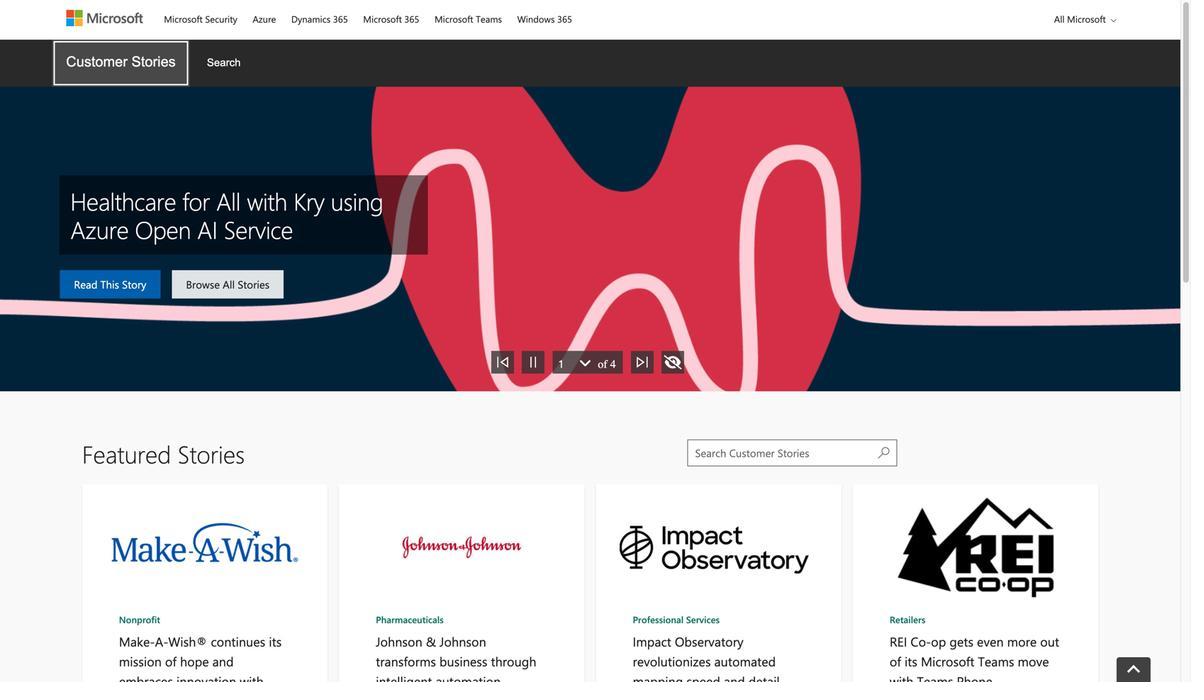 Task type: describe. For each thing, give the bounding box(es) containing it.
of  4
[[598, 358, 616, 371]]

stories for featured stories
[[178, 438, 245, 470]]

and inside nonprofit make-a-wish® continues its mission of hope and embraces innovation wi
[[212, 653, 234, 670]]

ai
[[197, 213, 217, 245]]

retailers rei co-op gets even more out of its microsoft teams move with teams phone
[[890, 614, 1059, 683]]

all microsoft button
[[1043, 1, 1121, 37]]

pause stories image
[[526, 356, 540, 370]]

365 for microsoft 365
[[404, 13, 419, 25]]

2 horizontal spatial teams
[[978, 653, 1014, 670]]

stories for customer stories
[[132, 54, 176, 69]]

search
[[207, 57, 241, 68]]

windows
[[517, 13, 555, 25]]

windows 365 link
[[511, 1, 579, 35]]

of inside retailers rei co-op gets even more out of its microsoft teams move with teams phone
[[890, 653, 901, 670]]

solid image
[[579, 357, 591, 371]]

pharmaceuticals
[[376, 614, 444, 626]]

dynamics 365 link
[[285, 1, 354, 35]]

search link
[[193, 40, 255, 86]]

customer
[[66, 54, 128, 69]]

its inside nonprofit make-a-wish® continues its mission of hope and embraces innovation wi
[[269, 633, 282, 650]]

of inside featured stories region
[[598, 358, 607, 371]]

all inside healthcare for all with kry using azure open ai service
[[216, 185, 241, 217]]

service
[[224, 213, 293, 245]]

observatory
[[675, 633, 743, 650]]

professional services impact observatory revolutionizes automated mapping speed and deta
[[633, 614, 780, 683]]

nonprofit make-a-wish® continues its mission of hope and embraces innovation wi
[[119, 614, 282, 683]]

microsoft inside 'dropdown button'
[[1067, 13, 1106, 25]]

1 button
[[552, 351, 595, 374]]

all inside 'dropdown button'
[[1054, 13, 1065, 25]]

windows 365
[[517, 13, 572, 25]]

browse
[[186, 278, 220, 292]]

customer stories
[[66, 54, 176, 69]]

impact
[[633, 633, 671, 650]]

1 johnson from the left
[[376, 633, 422, 650]]

microsoft image
[[66, 10, 143, 26]]

phone
[[957, 673, 992, 683]]

continues
[[211, 633, 265, 650]]

make-
[[119, 633, 155, 650]]

microsoft teams
[[435, 13, 502, 25]]

professional
[[633, 614, 684, 626]]

2 johnson from the left
[[440, 633, 486, 650]]

and inside professional services impact observatory revolutionizes automated mapping speed and deta
[[724, 673, 745, 683]]

this
[[100, 278, 119, 292]]

healthcare for all with kry using azure open ai service
[[70, 185, 383, 245]]

browse all stories link
[[172, 270, 284, 299]]

more
[[1007, 633, 1037, 650]]

read
[[74, 278, 98, 292]]

featured
[[82, 438, 171, 470]]

with inside retailers rei co-op gets even more out of its microsoft teams move with teams phone
[[890, 673, 913, 683]]

story
[[122, 278, 146, 292]]

1 vertical spatial stories
[[238, 278, 269, 292]]

all microsoft
[[1054, 13, 1106, 25]]

even
[[977, 633, 1004, 650]]

2 vertical spatial all
[[223, 278, 235, 292]]

read this story link
[[60, 270, 161, 299]]

for
[[182, 185, 210, 217]]

0 vertical spatial teams
[[476, 13, 502, 25]]

mapping
[[633, 673, 683, 683]]

automated
[[714, 653, 776, 670]]

365 for dynamics 365
[[333, 13, 348, 25]]

using
[[331, 185, 383, 217]]

pharmaceuticals johnson & johnson transforms business through intelligent automation
[[376, 614, 536, 683]]

of inside nonprofit make-a-wish® continues its mission of hope and embraces innovation wi
[[165, 653, 177, 670]]

open
[[135, 213, 191, 245]]

hide carousal controls image
[[664, 356, 682, 370]]



Task type: locate. For each thing, give the bounding box(es) containing it.
business
[[439, 653, 487, 670]]

0 vertical spatial its
[[269, 633, 282, 650]]

0 vertical spatial all
[[1054, 13, 1065, 25]]

3 365 from the left
[[557, 13, 572, 25]]

0 horizontal spatial its
[[269, 633, 282, 650]]

microsoft for microsoft security
[[164, 13, 203, 25]]

365 inside windows 365 link
[[557, 13, 572, 25]]

dynamics 365
[[291, 13, 348, 25]]

0 vertical spatial with
[[247, 185, 287, 217]]

2 vertical spatial teams
[[917, 673, 953, 683]]

all
[[1054, 13, 1065, 25], [216, 185, 241, 217], [223, 278, 235, 292]]

azure link
[[246, 1, 282, 35]]

search featured stories region
[[23, 406, 1157, 683]]

microsoft security link
[[158, 1, 244, 35]]

4
[[610, 358, 616, 371]]

Search Customer Stories search field
[[687, 440, 897, 467]]

transforms
[[376, 653, 436, 670]]

365 left 'microsoft teams'
[[404, 13, 419, 25]]

microsoft 365
[[363, 13, 419, 25]]

azure
[[253, 13, 276, 25], [70, 213, 129, 245]]

intelligent
[[376, 673, 432, 683]]

1 horizontal spatial johnson
[[440, 633, 486, 650]]

featured stories
[[82, 438, 245, 470]]

gets
[[950, 633, 973, 650]]

365 inside microsoft 365 link
[[404, 13, 419, 25]]

1 vertical spatial its
[[905, 653, 917, 670]]

with
[[247, 185, 287, 217], [890, 673, 913, 683]]

its
[[269, 633, 282, 650], [905, 653, 917, 670]]

and down automated
[[724, 673, 745, 683]]

microsoft for microsoft teams
[[435, 13, 473, 25]]

microsoft
[[164, 13, 203, 25], [363, 13, 402, 25], [435, 13, 473, 25], [1067, 13, 1106, 25], [921, 653, 974, 670]]

1 vertical spatial with
[[890, 673, 913, 683]]

op
[[931, 633, 946, 650]]

browse all stories
[[186, 278, 269, 292]]

hope
[[180, 653, 209, 670]]

kry
[[294, 185, 324, 217]]

its right continues
[[269, 633, 282, 650]]

rei
[[890, 633, 907, 650]]

co-
[[911, 633, 931, 650]]

its down co-
[[905, 653, 917, 670]]

teams down even
[[978, 653, 1014, 670]]

microsoft security
[[164, 13, 237, 25]]

1 365 from the left
[[333, 13, 348, 25]]

speed
[[687, 673, 720, 683]]

1
[[558, 357, 564, 371]]

1 horizontal spatial and
[[724, 673, 745, 683]]

retailers
[[890, 614, 925, 626]]

teams left windows
[[476, 13, 502, 25]]

0 horizontal spatial teams
[[476, 13, 502, 25]]

move
[[1018, 653, 1049, 670]]

0 horizontal spatial azure
[[70, 213, 129, 245]]

nonprofit
[[119, 614, 160, 626]]

azure inside 'link'
[[253, 13, 276, 25]]

365 inside dynamics 365 link
[[333, 13, 348, 25]]

revolutionizes
[[633, 653, 711, 670]]

1 horizontal spatial of
[[598, 358, 607, 371]]

0 vertical spatial azure
[[253, 13, 276, 25]]

teams down 'op'
[[917, 673, 953, 683]]

1 horizontal spatial with
[[890, 673, 913, 683]]

johnson up the business
[[440, 633, 486, 650]]

innovation
[[176, 673, 236, 683]]

365
[[333, 13, 348, 25], [404, 13, 419, 25], [557, 13, 572, 25]]

azure up this
[[70, 213, 129, 245]]

embraces
[[119, 673, 173, 683]]

with inside healthcare for all with kry using azure open ai service
[[247, 185, 287, 217]]

johnson up transforms
[[376, 633, 422, 650]]

1 vertical spatial all
[[216, 185, 241, 217]]

0 horizontal spatial with
[[247, 185, 287, 217]]

0 horizontal spatial of
[[165, 653, 177, 670]]

0 vertical spatial and
[[212, 653, 234, 670]]

2 365 from the left
[[404, 13, 419, 25]]

dynamics
[[291, 13, 330, 25]]

and
[[212, 653, 234, 670], [724, 673, 745, 683]]

of down a-
[[165, 653, 177, 670]]

read this story
[[74, 278, 146, 292]]

1 horizontal spatial azure
[[253, 13, 276, 25]]

microsoft teams link
[[428, 1, 508, 35]]

microsoft 365 link
[[357, 1, 426, 35]]

365 right the dynamics
[[333, 13, 348, 25]]

0 horizontal spatial and
[[212, 653, 234, 670]]

through
[[491, 653, 536, 670]]

1 vertical spatial teams
[[978, 653, 1014, 670]]

1 horizontal spatial its
[[905, 653, 917, 670]]

stories
[[132, 54, 176, 69], [238, 278, 269, 292], [178, 438, 245, 470]]

customer stories link
[[52, 40, 190, 87]]

mission
[[119, 653, 162, 670]]

microsoft inside retailers rei co-op gets even more out of its microsoft teams move with teams phone
[[921, 653, 974, 670]]

of down rei
[[890, 653, 901, 670]]

with left kry
[[247, 185, 287, 217]]

security
[[205, 13, 237, 25]]

of
[[598, 358, 607, 371], [165, 653, 177, 670], [890, 653, 901, 670]]

automation
[[436, 673, 501, 683]]

365 for windows 365
[[557, 13, 572, 25]]

1 horizontal spatial teams
[[917, 673, 953, 683]]

0 horizontal spatial 365
[[333, 13, 348, 25]]

out
[[1040, 633, 1059, 650]]

2 vertical spatial stories
[[178, 438, 245, 470]]

0 horizontal spatial johnson
[[376, 633, 422, 650]]

1 horizontal spatial 365
[[404, 13, 419, 25]]

azure inside healthcare for all with kry using azure open ai service
[[70, 213, 129, 245]]

microsoft for microsoft 365
[[363, 13, 402, 25]]

azure right security
[[253, 13, 276, 25]]

1 vertical spatial azure
[[70, 213, 129, 245]]

2 horizontal spatial of
[[890, 653, 901, 670]]

a-
[[155, 633, 168, 650]]

go to top image
[[1127, 665, 1140, 678]]

1 vertical spatial and
[[724, 673, 745, 683]]

teams
[[476, 13, 502, 25], [978, 653, 1014, 670], [917, 673, 953, 683]]

&
[[426, 633, 436, 650]]

with down rei
[[890, 673, 913, 683]]

healthcare
[[70, 185, 176, 217]]

its inside retailers rei co-op gets even more out of its microsoft teams move with teams phone
[[905, 653, 917, 670]]

wish®
[[168, 633, 207, 650]]

2 horizontal spatial 365
[[557, 13, 572, 25]]

johnson
[[376, 633, 422, 650], [440, 633, 486, 650]]

0 vertical spatial stories
[[132, 54, 176, 69]]

featured stories region
[[0, 87, 1180, 392]]

365 right windows
[[557, 13, 572, 25]]

services
[[686, 614, 720, 626]]

and up innovation
[[212, 653, 234, 670]]

of left 4 on the right of the page
[[598, 358, 607, 371]]



Task type: vqa. For each thing, say whether or not it's contained in the screenshot.
Story
yes



